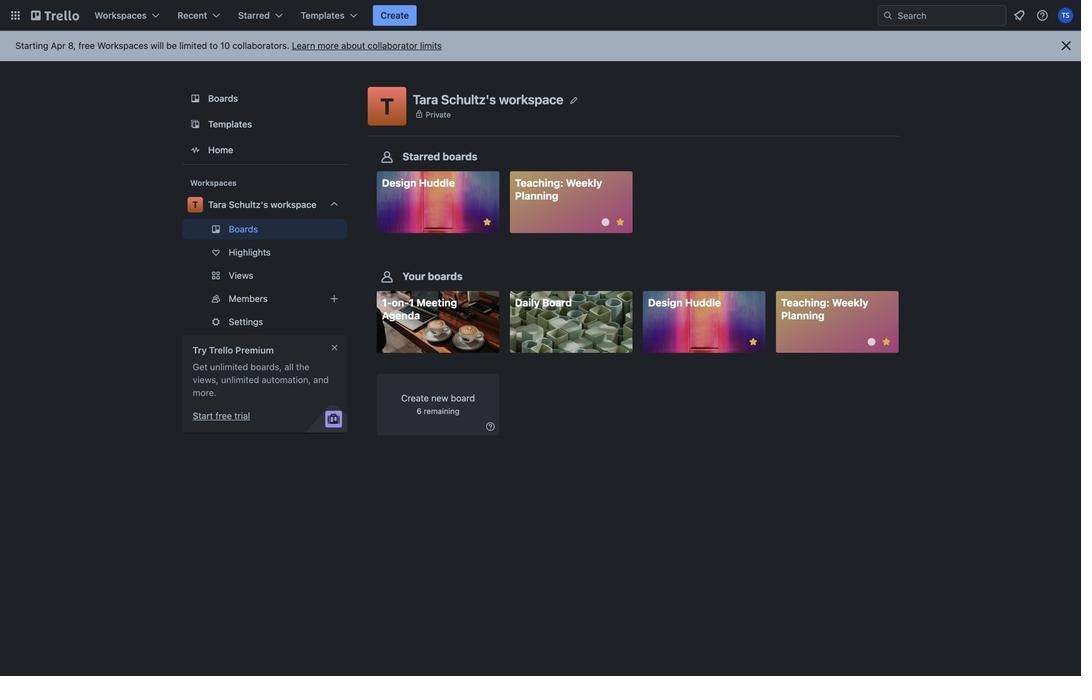 Task type: vqa. For each thing, say whether or not it's contained in the screenshot.
Meeting Lead associated with January 30th text box
no



Task type: describe. For each thing, give the bounding box(es) containing it.
limits
[[420, 40, 442, 51]]

workspaces button
[[87, 5, 167, 26]]

boards for starred boards
[[443, 150, 478, 163]]

starting apr 8, free workspaces will be limited to 10 collaborators. learn more about collaborator limits
[[15, 40, 442, 51]]

start free trial
[[193, 411, 250, 421]]

1 boards link from the top
[[183, 87, 347, 110]]

0 horizontal spatial tara
[[208, 199, 227, 210]]

more
[[318, 40, 339, 51]]

1 horizontal spatial tara
[[413, 92, 439, 107]]

sm image
[[484, 420, 497, 433]]

1 vertical spatial t
[[193, 199, 198, 210]]

all
[[285, 362, 294, 372]]

1-on-1 meeting agenda link
[[377, 291, 500, 353]]

1 vertical spatial unlimited
[[221, 374, 259, 385]]

0 vertical spatial teaching: weekly planning link
[[510, 171, 633, 233]]

try trello premium get unlimited boards, all the views, unlimited automation, and more.
[[193, 345, 329, 398]]

1 vertical spatial schultz's
[[229, 199, 268, 210]]

8,
[[68, 40, 76, 51]]

daily board link
[[510, 291, 633, 353]]

templates button
[[293, 5, 365, 26]]

teaching: weekly planning for the there is new activity on this board. image for the right the teaching: weekly planning link
[[782, 297, 869, 322]]

there is new activity on this board. image for the right the teaching: weekly planning link
[[868, 338, 876, 346]]

0 vertical spatial unlimited
[[210, 362, 248, 372]]

members
[[229, 293, 268, 304]]

remaining
[[424, 407, 460, 416]]

collaborator
[[368, 40, 418, 51]]

private
[[426, 110, 451, 119]]

add image
[[327, 291, 342, 307]]

views link
[[183, 265, 347, 286]]

t button
[[368, 87, 407, 126]]

teaching: for the right the teaching: weekly planning link
[[782, 297, 830, 309]]

starting
[[15, 40, 48, 51]]

new
[[432, 393, 449, 403]]

settings
[[229, 317, 263, 327]]

templates inside popup button
[[301, 10, 345, 21]]

board
[[543, 297, 572, 309]]

0 vertical spatial schultz's
[[441, 92, 496, 107]]

boards,
[[251, 362, 282, 372]]

Search field
[[894, 6, 1007, 25]]

t inside button
[[380, 93, 394, 119]]

create button
[[373, 5, 417, 26]]

start
[[193, 411, 213, 421]]

recent button
[[170, 5, 228, 26]]

trial
[[235, 411, 250, 421]]

starred for starred boards
[[403, 150, 440, 163]]

0 notifications image
[[1012, 8, 1028, 23]]

recent
[[178, 10, 207, 21]]

settings link
[[183, 312, 347, 332]]

2 boards link from the top
[[183, 219, 347, 240]]

premium
[[236, 345, 274, 355]]

1 vertical spatial workspaces
[[97, 40, 148, 51]]

0 vertical spatial free
[[78, 40, 95, 51]]

planning for the right the teaching: weekly planning link
[[782, 310, 825, 322]]

template board image
[[188, 117, 203, 132]]

boards for second boards link from the bottom of the page
[[208, 93, 238, 104]]

1-on-1 meeting agenda
[[382, 297, 457, 322]]

1 horizontal spatial teaching: weekly planning link
[[777, 291, 899, 353]]

1 horizontal spatial workspace
[[499, 92, 564, 107]]

0 vertical spatial design huddle link
[[377, 171, 500, 233]]

daily
[[515, 297, 540, 309]]

views
[[229, 270, 253, 281]]

2 vertical spatial workspaces
[[190, 178, 237, 187]]



Task type: locate. For each thing, give the bounding box(es) containing it.
0 vertical spatial boards link
[[183, 87, 347, 110]]

1 vertical spatial design
[[649, 297, 683, 309]]

1 vertical spatial boards
[[229, 224, 258, 234]]

t left private
[[380, 93, 394, 119]]

0 horizontal spatial starred
[[238, 10, 270, 21]]

0 vertical spatial tara
[[413, 92, 439, 107]]

boards
[[208, 93, 238, 104], [229, 224, 258, 234]]

1 vertical spatial workspace
[[271, 199, 317, 210]]

the
[[296, 362, 310, 372]]

0 horizontal spatial templates
[[208, 119, 252, 129]]

workspaces inside workspaces popup button
[[95, 10, 147, 21]]

weekly for the there is new activity on this board. image related to the topmost the teaching: weekly planning link
[[566, 177, 603, 189]]

tara up private
[[413, 92, 439, 107]]

boards link
[[183, 87, 347, 110], [183, 219, 347, 240]]

starred down private
[[403, 150, 440, 163]]

teaching: weekly planning link
[[510, 171, 633, 233], [777, 291, 899, 353]]

search image
[[884, 10, 894, 21]]

automation,
[[262, 374, 311, 385]]

planning
[[515, 190, 559, 202], [782, 310, 825, 322]]

1 vertical spatial boards
[[428, 270, 463, 283]]

tara schultz's workspace up private
[[413, 92, 564, 107]]

templates up the more
[[301, 10, 345, 21]]

0 vertical spatial design huddle
[[382, 177, 455, 189]]

start free trial button
[[193, 410, 250, 422]]

1 vertical spatial templates
[[208, 119, 252, 129]]

0 horizontal spatial design huddle
[[382, 177, 455, 189]]

there is new activity on this board. image for the topmost the teaching: weekly planning link
[[602, 218, 610, 226]]

starred for starred
[[238, 10, 270, 21]]

0 horizontal spatial free
[[78, 40, 95, 51]]

daily board
[[515, 297, 572, 309]]

members link
[[183, 289, 347, 309]]

more.
[[193, 387, 217, 398]]

1 vertical spatial teaching: weekly planning link
[[777, 291, 899, 353]]

tara down 'home'
[[208, 199, 227, 210]]

views,
[[193, 374, 219, 385]]

starred
[[238, 10, 270, 21], [403, 150, 440, 163]]

0 vertical spatial templates
[[301, 10, 345, 21]]

free
[[78, 40, 95, 51], [216, 411, 232, 421]]

0 horizontal spatial teaching: weekly planning link
[[510, 171, 633, 233]]

1 vertical spatial tara schultz's workspace
[[208, 199, 317, 210]]

1
[[409, 297, 414, 309]]

create
[[381, 10, 409, 21], [401, 393, 429, 403]]

starred button
[[231, 5, 291, 26]]

home link
[[183, 138, 347, 162]]

design huddle
[[382, 177, 455, 189], [649, 297, 722, 309]]

home
[[208, 145, 233, 155]]

starred up collaborators. on the left top of page
[[238, 10, 270, 21]]

boards link up templates link on the top
[[183, 87, 347, 110]]

limited
[[179, 40, 207, 51]]

0 horizontal spatial t
[[193, 199, 198, 210]]

0 horizontal spatial design
[[382, 177, 417, 189]]

home image
[[188, 142, 203, 158]]

design
[[382, 177, 417, 189], [649, 297, 683, 309]]

templates
[[301, 10, 345, 21], [208, 119, 252, 129]]

0 vertical spatial weekly
[[566, 177, 603, 189]]

1 horizontal spatial tara schultz's workspace
[[413, 92, 564, 107]]

click to unstar this board. it will be removed from your starred list. image
[[482, 216, 493, 228], [615, 216, 627, 228], [748, 336, 760, 348], [881, 336, 893, 348]]

teaching: weekly planning for the there is new activity on this board. image related to the topmost the teaching: weekly planning link
[[515, 177, 603, 202]]

schultz's up highlights
[[229, 199, 268, 210]]

10
[[220, 40, 230, 51]]

t
[[380, 93, 394, 119], [193, 199, 198, 210]]

board image
[[188, 91, 203, 106]]

tara schultz's workspace up highlights link
[[208, 199, 317, 210]]

on-
[[392, 297, 409, 309]]

1 vertical spatial boards link
[[183, 219, 347, 240]]

1 vertical spatial teaching: weekly planning
[[782, 297, 869, 322]]

1 vertical spatial planning
[[782, 310, 825, 322]]

1 horizontal spatial templates
[[301, 10, 345, 21]]

free right 8,
[[78, 40, 95, 51]]

teaching:
[[515, 177, 564, 189], [782, 297, 830, 309]]

1 horizontal spatial free
[[216, 411, 232, 421]]

1 vertical spatial design huddle
[[649, 297, 722, 309]]

learn more about collaborator limits link
[[292, 40, 442, 51]]

0 horizontal spatial teaching: weekly planning
[[515, 177, 603, 202]]

boards right board icon at top
[[208, 93, 238, 104]]

1 horizontal spatial t
[[380, 93, 394, 119]]

0 horizontal spatial workspace
[[271, 199, 317, 210]]

0 vertical spatial teaching: weekly planning
[[515, 177, 603, 202]]

templates link
[[183, 113, 347, 136]]

unlimited down trello
[[210, 362, 248, 372]]

create inside create new board 6 remaining
[[401, 393, 429, 403]]

1 vertical spatial free
[[216, 411, 232, 421]]

0 vertical spatial there is new activity on this board. image
[[602, 218, 610, 226]]

apr
[[51, 40, 66, 51]]

create inside button
[[381, 10, 409, 21]]

learn
[[292, 40, 315, 51]]

1 horizontal spatial design
[[649, 297, 683, 309]]

0 horizontal spatial there is new activity on this board. image
[[602, 218, 610, 226]]

0 vertical spatial design
[[382, 177, 417, 189]]

0 vertical spatial starred
[[238, 10, 270, 21]]

6
[[417, 407, 422, 416]]

0 vertical spatial teaching:
[[515, 177, 564, 189]]

1 horizontal spatial teaching: weekly planning
[[782, 297, 869, 322]]

boards for second boards link from the top
[[229, 224, 258, 234]]

trello
[[209, 345, 233, 355]]

there is new activity on this board. image
[[602, 218, 610, 226], [868, 338, 876, 346]]

planning for the topmost the teaching: weekly planning link
[[515, 190, 559, 202]]

boards down private
[[443, 150, 478, 163]]

t down home icon
[[193, 199, 198, 210]]

1 horizontal spatial teaching:
[[782, 297, 830, 309]]

0 horizontal spatial huddle
[[419, 177, 455, 189]]

create for create new board 6 remaining
[[401, 393, 429, 403]]

1 horizontal spatial planning
[[782, 310, 825, 322]]

boards
[[443, 150, 478, 163], [428, 270, 463, 283]]

design for bottommost "design huddle" link
[[649, 297, 683, 309]]

create for create
[[381, 10, 409, 21]]

0 vertical spatial workspaces
[[95, 10, 147, 21]]

workspaces
[[95, 10, 147, 21], [97, 40, 148, 51], [190, 178, 237, 187]]

1 vertical spatial design huddle link
[[643, 291, 766, 353]]

primary element
[[0, 0, 1082, 31]]

teaching: for the topmost the teaching: weekly planning link
[[515, 177, 564, 189]]

0 vertical spatial create
[[381, 10, 409, 21]]

your
[[403, 270, 426, 283]]

weekly
[[566, 177, 603, 189], [833, 297, 869, 309]]

1 vertical spatial there is new activity on this board. image
[[868, 338, 876, 346]]

design huddle link
[[377, 171, 500, 233], [643, 291, 766, 353]]

weekly for the there is new activity on this board. image for the right the teaching: weekly planning link
[[833, 297, 869, 309]]

boards up highlights
[[229, 224, 258, 234]]

tara
[[413, 92, 439, 107], [208, 199, 227, 210]]

tara schultz's workspace
[[413, 92, 564, 107], [208, 199, 317, 210]]

huddle
[[419, 177, 455, 189], [686, 297, 722, 309]]

starred inside starred popup button
[[238, 10, 270, 21]]

1 horizontal spatial there is new activity on this board. image
[[868, 338, 876, 346]]

get
[[193, 362, 208, 372]]

0 horizontal spatial tara schultz's workspace
[[208, 199, 317, 210]]

0 horizontal spatial schultz's
[[229, 199, 268, 210]]

0 horizontal spatial teaching:
[[515, 177, 564, 189]]

will
[[151, 40, 164, 51]]

1 vertical spatial create
[[401, 393, 429, 403]]

1 vertical spatial starred
[[403, 150, 440, 163]]

back to home image
[[31, 5, 79, 26]]

starred boards
[[403, 150, 478, 163]]

0 vertical spatial huddle
[[419, 177, 455, 189]]

1 vertical spatial tara
[[208, 199, 227, 210]]

about
[[342, 40, 365, 51]]

teaching: weekly planning
[[515, 177, 603, 202], [782, 297, 869, 322]]

create new board 6 remaining
[[401, 393, 475, 416]]

1 vertical spatial huddle
[[686, 297, 722, 309]]

1 horizontal spatial design huddle
[[649, 297, 722, 309]]

be
[[167, 40, 177, 51]]

workspace
[[499, 92, 564, 107], [271, 199, 317, 210]]

1 vertical spatial teaching:
[[782, 297, 830, 309]]

and
[[314, 374, 329, 385]]

free inside button
[[216, 411, 232, 421]]

boards link up highlights link
[[183, 219, 347, 240]]

0 horizontal spatial planning
[[515, 190, 559, 202]]

1 horizontal spatial huddle
[[686, 297, 722, 309]]

collaborators.
[[233, 40, 290, 51]]

meeting
[[417, 297, 457, 309]]

create up 6
[[401, 393, 429, 403]]

create up collaborator
[[381, 10, 409, 21]]

unlimited
[[210, 362, 248, 372], [221, 374, 259, 385]]

1-
[[382, 297, 392, 309]]

0 horizontal spatial design huddle link
[[377, 171, 500, 233]]

0 vertical spatial planning
[[515, 190, 559, 202]]

highlights
[[229, 247, 271, 258]]

0 vertical spatial workspace
[[499, 92, 564, 107]]

unlimited down the boards,
[[221, 374, 259, 385]]

1 horizontal spatial schultz's
[[441, 92, 496, 107]]

1 horizontal spatial design huddle link
[[643, 291, 766, 353]]

0 vertical spatial boards
[[443, 150, 478, 163]]

0 vertical spatial boards
[[208, 93, 238, 104]]

design for the top "design huddle" link
[[382, 177, 417, 189]]

1 vertical spatial weekly
[[833, 297, 869, 309]]

boards up meeting
[[428, 270, 463, 283]]

1 horizontal spatial weekly
[[833, 297, 869, 309]]

0 horizontal spatial weekly
[[566, 177, 603, 189]]

to
[[210, 40, 218, 51]]

highlights link
[[183, 242, 347, 263]]

schultz's
[[441, 92, 496, 107], [229, 199, 268, 210]]

0 vertical spatial tara schultz's workspace
[[413, 92, 564, 107]]

tara schultz (taraschultz7) image
[[1059, 8, 1074, 23]]

0 vertical spatial t
[[380, 93, 394, 119]]

templates up 'home'
[[208, 119, 252, 129]]

your boards
[[403, 270, 463, 283]]

free left trial
[[216, 411, 232, 421]]

boards for your boards
[[428, 270, 463, 283]]

1 horizontal spatial starred
[[403, 150, 440, 163]]

agenda
[[382, 310, 420, 322]]

schultz's up private
[[441, 92, 496, 107]]

board
[[451, 393, 475, 403]]

open information menu image
[[1037, 9, 1050, 22]]

try
[[193, 345, 207, 355]]



